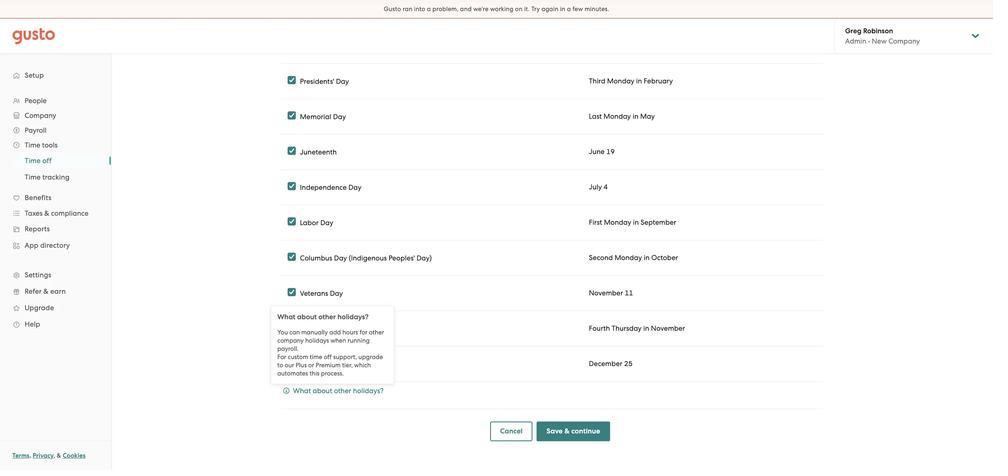 Task type: locate. For each thing, give the bounding box(es) containing it.
time down payroll at the left
[[25, 141, 40, 149]]

company
[[888, 37, 920, 45], [25, 111, 56, 120]]

1 vertical spatial what
[[293, 387, 311, 395]]

fourth
[[589, 324, 610, 332]]

First Monday in September checkbox
[[288, 217, 296, 226]]

&
[[44, 209, 49, 217], [43, 287, 49, 295], [564, 427, 570, 436], [57, 452, 61, 459]]

first
[[589, 218, 602, 226]]

, left privacy
[[29, 452, 31, 459]]

list containing time off
[[0, 152, 111, 185]]

what up fourth thursday in november checkbox
[[277, 313, 295, 321]]

Second Monday in October checkbox
[[288, 253, 296, 261]]

module__icon___go7vc image
[[283, 387, 290, 394]]

veterans
[[300, 289, 328, 297]]

time off
[[25, 157, 52, 165]]

time inside dropdown button
[[25, 141, 40, 149]]

time for time tracking
[[25, 173, 41, 181]]

help
[[25, 320, 40, 328]]

other right for
[[369, 329, 384, 336]]

setup
[[25, 71, 44, 79]]

minutes.
[[585, 5, 609, 13]]

& left cookies
[[57, 452, 61, 459]]

off inside the you can manually add hours for other company holidays when running payroll. for custom time off support, upgrade to our plus or premium tier, which automates this process.
[[324, 353, 332, 361]]

0 vertical spatial off
[[42, 157, 52, 165]]

what about other holidays? button
[[283, 386, 384, 396]]

off down the tools on the left top of page
[[42, 157, 52, 165]]

& for compliance
[[44, 209, 49, 217]]

list
[[0, 93, 111, 332], [0, 152, 111, 185]]

time down time off
[[25, 173, 41, 181]]

June 19 checkbox
[[288, 147, 296, 155]]

save
[[547, 427, 563, 436]]

0 vertical spatial holidays?
[[337, 313, 369, 321]]

october
[[651, 253, 678, 262]]

july
[[589, 183, 602, 191]]

what about other holidays? down 'process.'
[[293, 387, 384, 395]]

0 horizontal spatial a
[[427, 5, 431, 13]]

presidents' day
[[300, 77, 349, 85]]

& right save
[[564, 427, 570, 436]]

1 time from the top
[[25, 141, 40, 149]]

in for last
[[633, 112, 639, 120]]

day for presidents'
[[336, 77, 349, 85]]

time down time tools
[[25, 157, 41, 165]]

monday right third
[[607, 77, 634, 85]]

& inside dropdown button
[[44, 209, 49, 217]]

0 vertical spatial november
[[589, 289, 623, 297]]

greg robinson admin • new company
[[845, 27, 920, 45]]

cancel link
[[490, 422, 533, 441]]

in left february
[[636, 77, 642, 85]]

0 vertical spatial time
[[25, 141, 40, 149]]

other
[[318, 313, 336, 321], [369, 329, 384, 336], [334, 387, 351, 395]]

about down the this
[[313, 387, 332, 395]]

& left earn
[[43, 287, 49, 295]]

memorial day
[[300, 112, 346, 121]]

try
[[531, 5, 540, 13]]

1 horizontal spatial company
[[888, 37, 920, 45]]

second monday in october
[[589, 253, 678, 262]]

day for veterans
[[330, 289, 343, 297]]

4
[[604, 183, 608, 191]]

what about other holidays? tooltip
[[271, 306, 394, 396]]

september
[[641, 218, 676, 226]]

off up "premium"
[[324, 353, 332, 361]]

refer & earn link
[[8, 284, 103, 299]]

1 vertical spatial company
[[25, 111, 56, 120]]

0 horizontal spatial off
[[42, 157, 52, 165]]

& inside button
[[564, 427, 570, 436]]

0 horizontal spatial company
[[25, 111, 56, 120]]

plus
[[296, 362, 307, 369]]

company down people at the left of the page
[[25, 111, 56, 120]]

benefits link
[[8, 190, 103, 205]]

monday for first
[[604, 218, 631, 226]]

in left the may
[[633, 112, 639, 120]]

2 time from the top
[[25, 157, 41, 165]]

1 horizontal spatial off
[[324, 353, 332, 361]]

monday right the last
[[604, 112, 631, 120]]

gusto
[[384, 5, 401, 13]]

holidays? up the "hours"
[[337, 313, 369, 321]]

, left cookies
[[53, 452, 55, 459]]

day
[[336, 77, 349, 85], [333, 112, 346, 121], [348, 183, 361, 191], [320, 218, 333, 227], [334, 254, 347, 262], [330, 289, 343, 297], [334, 360, 347, 368]]

a left few
[[567, 5, 571, 13]]

in left october
[[644, 253, 650, 262]]

in right 'thursday'
[[643, 324, 649, 332]]

payroll button
[[8, 123, 103, 138]]

monday right first
[[604, 218, 631, 226]]

tracking
[[42, 173, 70, 181]]

company inside company dropdown button
[[25, 111, 56, 120]]

day for columbus
[[334, 254, 347, 262]]

1 horizontal spatial ,
[[53, 452, 55, 459]]

November 11 checkbox
[[288, 288, 296, 296]]

greg
[[845, 27, 861, 35]]

about up manually
[[297, 313, 317, 321]]

first monday in september
[[589, 218, 676, 226]]

other down 'process.'
[[334, 387, 351, 395]]

december 25
[[589, 359, 632, 368]]

november
[[589, 289, 623, 297], [651, 324, 685, 332]]

1 vertical spatial what about other holidays?
[[293, 387, 384, 395]]

Third Monday in February checkbox
[[288, 76, 296, 84]]

in right again in the top right of the page
[[560, 5, 565, 13]]

independence day
[[300, 183, 361, 191]]

thursday
[[612, 324, 642, 332]]

what about other holidays? up the thanksgiving
[[277, 313, 369, 321]]

0 vertical spatial other
[[318, 313, 336, 321]]

1 a from the left
[[427, 5, 431, 13]]

settings link
[[8, 267, 103, 282]]

app directory link
[[8, 238, 103, 253]]

june
[[589, 147, 605, 156]]

time tracking link
[[15, 170, 103, 184]]

2 a from the left
[[567, 5, 571, 13]]

process.
[[321, 370, 344, 377]]

monday right second
[[615, 253, 642, 262]]

monday for last
[[604, 112, 631, 120]]

what right module__icon___go7vc
[[293, 387, 311, 395]]

2 vertical spatial time
[[25, 173, 41, 181]]

save & continue button
[[537, 422, 610, 441]]

time tools
[[25, 141, 58, 149]]

& for earn
[[43, 287, 49, 295]]

25
[[624, 359, 632, 368]]

support,
[[333, 353, 357, 361]]

our
[[285, 362, 294, 369]]

a
[[427, 5, 431, 13], [567, 5, 571, 13]]

cancel
[[500, 427, 523, 436]]

what about other holidays? inside status
[[277, 313, 369, 321]]

in left 'september' at the right of page
[[633, 218, 639, 226]]

19
[[606, 147, 615, 156]]

off inside list
[[42, 157, 52, 165]]

directory
[[40, 241, 70, 249]]

time tracking
[[25, 173, 70, 181]]

1 vertical spatial holidays?
[[353, 387, 384, 395]]

day right labor
[[320, 218, 333, 227]]

home image
[[12, 28, 55, 44]]

0 horizontal spatial ,
[[29, 452, 31, 459]]

0 vertical spatial what about other holidays?
[[277, 313, 369, 321]]

cookies button
[[63, 451, 86, 461]]

about
[[297, 313, 317, 321], [313, 387, 332, 395]]

2 list from the top
[[0, 152, 111, 185]]

thanksgiving
[[300, 324, 343, 333]]

day up 'process.'
[[334, 360, 347, 368]]

1 vertical spatial off
[[324, 353, 332, 361]]

day right presidents'
[[336, 77, 349, 85]]

& right the taxes
[[44, 209, 49, 217]]

day right independence
[[348, 183, 361, 191]]

tier,
[[342, 362, 353, 369]]

app
[[25, 241, 38, 249]]

in for second
[[644, 253, 650, 262]]

list containing people
[[0, 93, 111, 332]]

and
[[460, 5, 472, 13]]

1 vertical spatial about
[[313, 387, 332, 395]]

company right new
[[888, 37, 920, 45]]

other inside what about other holidays? popup button
[[334, 387, 351, 395]]

0 vertical spatial company
[[888, 37, 920, 45]]

day right "veterans"
[[330, 289, 343, 297]]

holidays
[[305, 337, 329, 344]]

1 horizontal spatial november
[[651, 324, 685, 332]]

1 vertical spatial time
[[25, 157, 41, 165]]

1 vertical spatial november
[[651, 324, 685, 332]]

about inside status
[[297, 313, 317, 321]]

or
[[308, 362, 314, 369]]

november 11
[[589, 289, 633, 297]]

time for time off
[[25, 157, 41, 165]]

0 vertical spatial what
[[277, 313, 295, 321]]

2 , from the left
[[53, 452, 55, 459]]

2 vertical spatial other
[[334, 387, 351, 395]]

& for continue
[[564, 427, 570, 436]]

company inside greg robinson admin • new company
[[888, 37, 920, 45]]

3 time from the top
[[25, 173, 41, 181]]

columbus day (indigenous peoples' day)
[[300, 254, 432, 262]]

holidays? down which
[[353, 387, 384, 395]]

a right into at the top left
[[427, 5, 431, 13]]

automates
[[277, 370, 308, 377]]

other up the thanksgiving
[[318, 313, 336, 321]]

off
[[42, 157, 52, 165], [324, 353, 332, 361]]

what inside status
[[277, 313, 295, 321]]

0 horizontal spatial november
[[589, 289, 623, 297]]

day right columbus
[[334, 254, 347, 262]]

day right memorial on the top left of page
[[333, 112, 346, 121]]

1 vertical spatial other
[[369, 329, 384, 336]]

1 list from the top
[[0, 93, 111, 332]]

July 4 checkbox
[[288, 182, 296, 190]]

can
[[289, 329, 300, 336]]

independence
[[300, 183, 347, 191]]

0 vertical spatial about
[[297, 313, 317, 321]]

1 horizontal spatial a
[[567, 5, 571, 13]]



Task type: describe. For each thing, give the bounding box(es) containing it.
day for memorial
[[333, 112, 346, 121]]

into
[[414, 5, 425, 13]]

earn
[[50, 287, 66, 295]]

custom
[[288, 353, 308, 361]]

ran
[[403, 5, 412, 13]]

refer & earn
[[25, 287, 66, 295]]

company button
[[8, 108, 103, 123]]

second
[[589, 253, 613, 262]]

upgrade
[[25, 304, 54, 312]]

Fourth Thursday in November checkbox
[[288, 323, 296, 332]]

this
[[310, 370, 319, 377]]

taxes & compliance button
[[8, 206, 103, 221]]

what about other holidays? inside popup button
[[293, 387, 384, 395]]

to
[[277, 362, 283, 369]]

continue
[[571, 427, 600, 436]]

in for fourth
[[643, 324, 649, 332]]

juneteenth
[[300, 148, 337, 156]]

you
[[277, 329, 288, 336]]

(indigenous
[[349, 254, 387, 262]]

terms , privacy , & cookies
[[12, 452, 86, 459]]

other inside the you can manually add hours for other company holidays when running payroll. for custom time off support, upgrade to our plus or premium tier, which automates this process.
[[369, 329, 384, 336]]

setup link
[[8, 68, 103, 83]]

problem,
[[432, 5, 459, 13]]

third monday in february
[[589, 77, 673, 85]]

day for independence
[[348, 183, 361, 191]]

app directory
[[25, 241, 70, 249]]

1 , from the left
[[29, 452, 31, 459]]

july 4
[[589, 183, 608, 191]]

again
[[541, 5, 558, 13]]

last
[[589, 112, 602, 120]]

reports
[[25, 225, 50, 233]]

for
[[360, 329, 367, 336]]

Last Monday in May checkbox
[[288, 111, 296, 120]]

add
[[329, 329, 341, 336]]

terms link
[[12, 452, 29, 459]]

payroll.
[[277, 345, 299, 353]]

terms
[[12, 452, 29, 459]]

time tools button
[[8, 138, 103, 152]]

few
[[572, 5, 583, 13]]

December 25 checkbox
[[288, 359, 296, 367]]

holidays? inside status
[[337, 313, 369, 321]]

reports link
[[8, 221, 103, 236]]

company
[[277, 337, 304, 344]]

11
[[625, 289, 633, 297]]

it.
[[524, 5, 530, 13]]

which
[[354, 362, 371, 369]]

tools
[[42, 141, 58, 149]]

may
[[640, 112, 655, 120]]

what inside popup button
[[293, 387, 311, 395]]

working
[[490, 5, 513, 13]]

day for labor
[[320, 218, 333, 227]]

new
[[872, 37, 887, 45]]

last monday in may
[[589, 112, 655, 120]]

in for third
[[636, 77, 642, 85]]

we're
[[473, 5, 489, 13]]

upgrade
[[358, 353, 383, 361]]

peoples'
[[389, 254, 415, 262]]

time
[[310, 353, 322, 361]]

privacy link
[[33, 452, 53, 459]]

third
[[589, 77, 605, 85]]

february
[[644, 77, 673, 85]]

about inside popup button
[[313, 387, 332, 395]]

memorial
[[300, 112, 331, 121]]

labor day
[[300, 218, 333, 227]]

payroll
[[25, 126, 47, 134]]

in for first
[[633, 218, 639, 226]]

•
[[868, 37, 870, 45]]

labor
[[300, 218, 319, 227]]

christmas
[[300, 360, 332, 368]]

taxes & compliance
[[25, 209, 89, 217]]

for
[[277, 353, 286, 361]]

robinson
[[863, 27, 893, 35]]

you can manually add hours for other company holidays when running payroll. for custom time off support, upgrade to our plus or premium tier, which automates this process.
[[277, 329, 384, 377]]

help link
[[8, 317, 103, 332]]

time for time tools
[[25, 141, 40, 149]]

upgrade link
[[8, 300, 103, 315]]

holidays? inside popup button
[[353, 387, 384, 395]]

christmas day
[[300, 360, 347, 368]]

on
[[515, 5, 523, 13]]

columbus
[[300, 254, 332, 262]]

what about other holidays? status
[[271, 306, 394, 384]]

when
[[330, 337, 346, 344]]

manually
[[301, 329, 328, 336]]

people button
[[8, 93, 103, 108]]

compliance
[[51, 209, 89, 217]]

settings
[[25, 271, 51, 279]]

time off link
[[15, 153, 103, 168]]

admin
[[845, 37, 866, 45]]

monday for second
[[615, 253, 642, 262]]

monday for third
[[607, 77, 634, 85]]

day)
[[417, 254, 432, 262]]

gusto navigation element
[[0, 54, 111, 346]]

refer
[[25, 287, 42, 295]]

day for christmas
[[334, 360, 347, 368]]

cookies
[[63, 452, 86, 459]]

benefits
[[25, 194, 51, 202]]



Task type: vqa. For each thing, say whether or not it's contained in the screenshot.
the 'Human'
no



